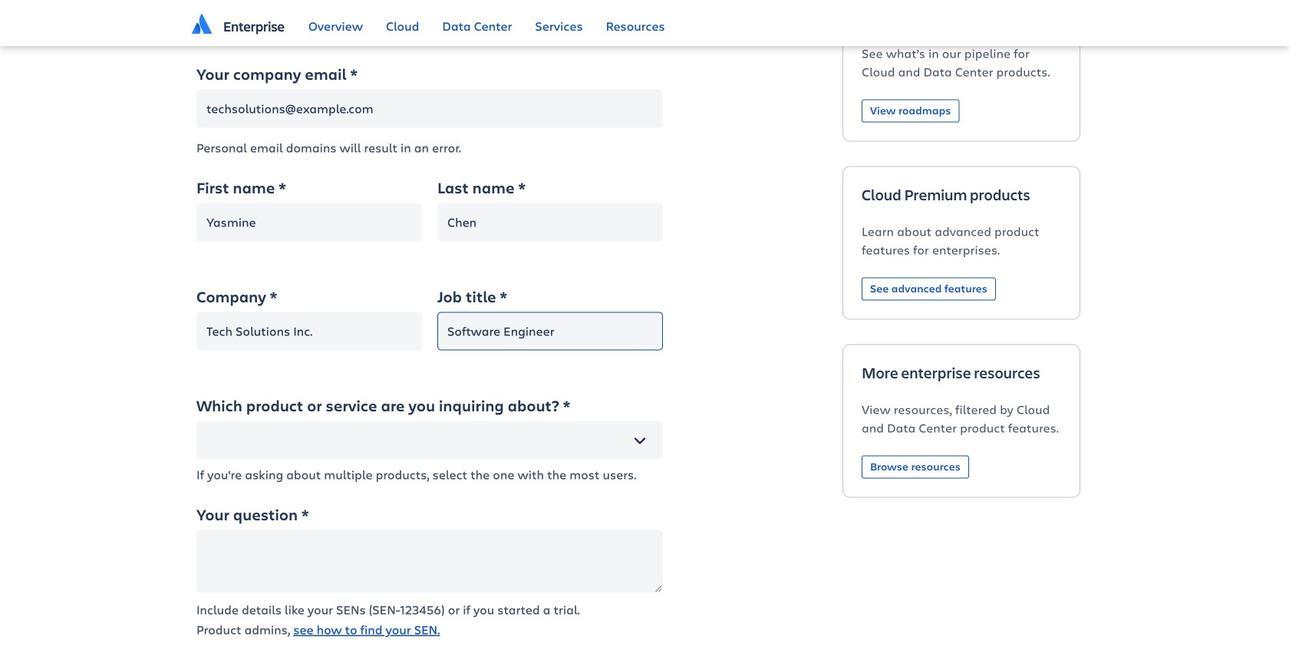 Task type: vqa. For each thing, say whether or not it's contained in the screenshot.
Get It Free to the left
no



Task type: locate. For each thing, give the bounding box(es) containing it.
None email field
[[196, 90, 663, 128]]

atlassian logo image
[[192, 14, 212, 34]]

None text field
[[196, 203, 422, 242], [437, 312, 663, 351], [196, 530, 663, 593], [196, 203, 422, 242], [437, 312, 663, 351], [196, 530, 663, 593]]

None text field
[[437, 203, 663, 242], [196, 312, 422, 351], [196, 421, 663, 460], [437, 203, 663, 242], [196, 312, 422, 351], [196, 421, 663, 460]]



